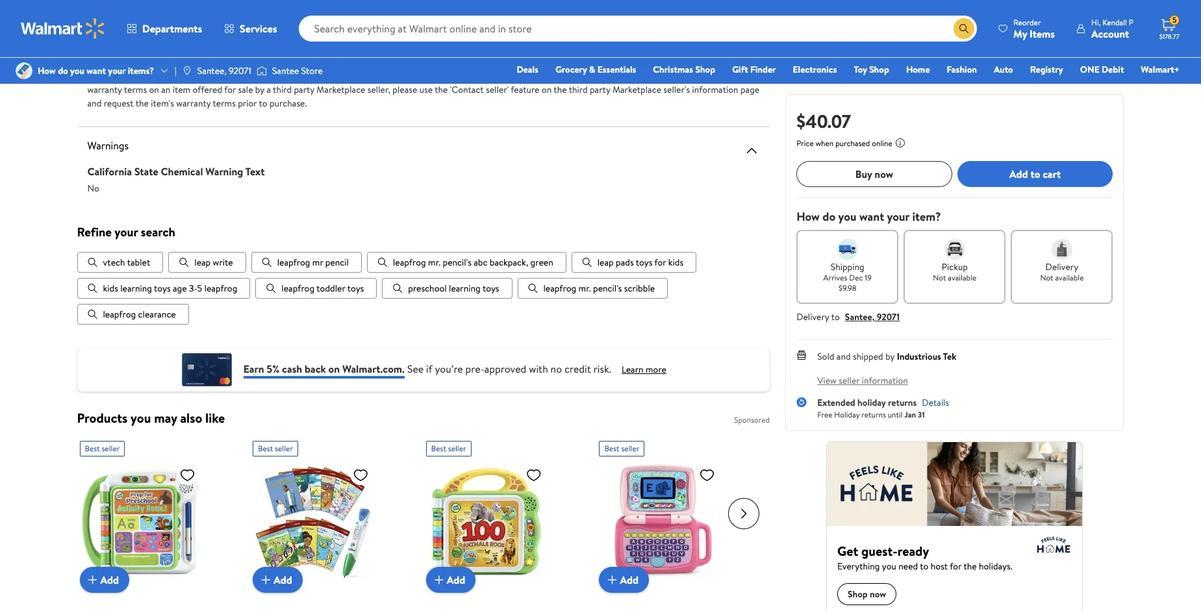 Task type: vqa. For each thing, say whether or not it's contained in the screenshot.
Fashion
yes



Task type: describe. For each thing, give the bounding box(es) containing it.
1 product group from the left
[[80, 436, 235, 611]]

debit
[[1102, 63, 1124, 76]]

leapfrog toddler toys button
[[256, 278, 377, 299]]

tablet
[[127, 256, 150, 269]]

your for item?
[[887, 209, 910, 225]]

how for how do you want your items?
[[38, 64, 56, 77]]

santee, 92071 button
[[845, 311, 900, 324]]

add to favorites list, leapfrog prep for preschool activity book with reusable pages, learning toy for preschoolers image
[[180, 468, 195, 484]]

0 horizontal spatial by
[[255, 83, 264, 96]]

mr. for abc
[[428, 256, 441, 269]]

vtech
[[103, 256, 125, 269]]

preschool learning toys list item
[[382, 278, 512, 299]]

5 inside 5 $178.77
[[1173, 14, 1177, 25]]

want for items?
[[87, 64, 106, 77]]

intent image for pickup image
[[945, 239, 966, 260]]

aware
[[127, 70, 150, 83]]

buy now button
[[797, 161, 953, 187]]

1 vertical spatial may
[[154, 410, 177, 427]]

seller,
[[368, 83, 391, 96]]

holiday
[[835, 409, 860, 420]]

leap for leap pads toys for kids
[[598, 256, 614, 269]]

you for how do you want your item?
[[839, 209, 857, 225]]

gift finder
[[732, 63, 776, 76]]

best seller for the leapfrog® 100 animals book™ interactive bilingual take-along word book for kids, teaches words, spanish image
[[431, 443, 466, 455]]

leapfrog® 100 animals book™ interactive bilingual take-along word book for kids, teaches words, spanish image
[[426, 462, 547, 583]]

a
[[267, 83, 271, 96]]

leap write button
[[168, 252, 246, 273]]

2 horizontal spatial marketplace
[[613, 83, 662, 96]]

add inside button
[[1010, 167, 1028, 181]]

leapfrog clearance
[[103, 308, 176, 321]]

leap pads toys for kids
[[598, 256, 684, 269]]

delivery for not
[[1046, 261, 1079, 274]]

backpack,
[[490, 256, 528, 269]]

page
[[741, 83, 760, 96]]

add button for the leapfrog prep for preschool activity book with reusable pages, learning toy for preschoolers image
[[80, 568, 129, 594]]

leapfrog 2-in-1 leaptop touch for toddlers, electronic learning system, teaches letters, numbers image
[[599, 462, 720, 583]]

vtech tablet button
[[77, 252, 163, 273]]

any).
[[671, 70, 689, 83]]

section
[[630, 70, 658, 83]]

add to cart button
[[958, 161, 1113, 187]]

list containing vtech tablet
[[77, 252, 770, 325]]

leapfrog clearance button
[[77, 304, 189, 325]]

0 vertical spatial by
[[345, 70, 355, 83]]

shop for toy shop
[[870, 63, 890, 76]]

pads
[[616, 256, 634, 269]]

christmas shop
[[653, 63, 716, 76]]

online
[[872, 138, 893, 149]]

reorder
[[1014, 17, 1041, 28]]

store
[[301, 64, 323, 77]]

$178.77
[[1160, 32, 1180, 41]]

1 horizontal spatial marketplace
[[400, 70, 449, 83]]

warranty information please be aware that the warranty terms on items offered for sale by third party marketplace sellers may differ from those displayed in this section (if any). to confirm warranty terms on an item offered for sale by a third party marketplace seller, please use the 'contact seller' feature on the third party marketplace seller's information page and request the item's warranty terms prior to purchase.
[[87, 52, 760, 110]]

the left item's
[[136, 97, 149, 110]]

one debit
[[1080, 63, 1124, 76]]

 image for santee store
[[257, 64, 267, 77]]

toddler
[[317, 282, 345, 295]]

2 vertical spatial by
[[886, 350, 895, 363]]

jan
[[905, 409, 916, 420]]

shipping arrives dec 19 $9.98
[[824, 261, 872, 294]]

preschool
[[408, 282, 447, 295]]

toys for leapfrog toddler toys
[[347, 282, 364, 295]]

add to cart image for leapfrog 2-in-1 leaptop touch for toddlers, electronic learning system, teaches letters, numbers image
[[605, 573, 620, 588]]

with
[[529, 362, 548, 376]]

learn
[[622, 363, 644, 376]]

vtech tablet list item
[[77, 252, 163, 273]]

0 horizontal spatial third
[[273, 83, 292, 96]]

view seller information link
[[818, 374, 908, 387]]

purchase.
[[270, 97, 307, 110]]

seller's
[[664, 83, 690, 96]]

sellers
[[451, 70, 476, 83]]

pencil's for scribble
[[593, 282, 622, 295]]

0 horizontal spatial marketplace
[[317, 83, 365, 96]]

one
[[1080, 63, 1100, 76]]

pre-
[[466, 362, 485, 376]]

you're
[[435, 362, 463, 376]]

use
[[420, 83, 433, 96]]

not for delivery
[[1041, 272, 1054, 283]]

do for how do you want your items?
[[58, 64, 68, 77]]

2 vertical spatial information
[[862, 374, 908, 387]]

more
[[646, 363, 667, 376]]

best seller for the leapfrog prep for preschool activity book with reusable pages, learning toy for preschoolers image
[[85, 443, 120, 455]]

learning for preschool
[[449, 282, 481, 295]]

leapfrog down write
[[204, 282, 237, 295]]

to inside warranty information please be aware that the warranty terms on items offered for sale by third party marketplace sellers may differ from those displayed in this section (if any). to confirm warranty terms on an item offered for sale by a third party marketplace seller, please use the 'contact seller' feature on the third party marketplace seller's information page and request the item's warranty terms prior to purchase.
[[259, 97, 268, 110]]

the up the item
[[170, 70, 183, 83]]

toy shop
[[854, 63, 890, 76]]

1 vertical spatial information
[[692, 83, 739, 96]]

leapfrog toddler toys list item
[[256, 278, 377, 299]]

leap for leap write
[[194, 256, 211, 269]]

intent image for shipping image
[[837, 239, 858, 260]]

account
[[1092, 26, 1130, 41]]

from
[[520, 70, 540, 83]]

holiday
[[858, 396, 886, 409]]

scribble
[[624, 282, 655, 295]]

learn more
[[622, 363, 667, 376]]

for inside button
[[655, 256, 666, 269]]

purchased
[[836, 138, 870, 149]]

add for 4th product "group" from the right
[[100, 573, 119, 588]]

request
[[104, 97, 134, 110]]

best seller for leapfrog leapreader learn-to-read 10-book mega pack, stylus included, reading toy for kids image
[[258, 443, 293, 455]]

on left 'an'
[[149, 83, 159, 96]]

leapfrog toddler toys
[[282, 282, 364, 295]]

$9.98
[[839, 283, 857, 294]]

leapfrog for leapfrog toddler toys
[[282, 282, 315, 295]]

(if
[[660, 70, 669, 83]]

warning
[[206, 164, 243, 179]]

clearance
[[138, 308, 176, 321]]

toys for leap pads toys for kids
[[636, 256, 653, 269]]

prior
[[238, 97, 257, 110]]

best for leapfrog leapreader learn-to-read 10-book mega pack, stylus included, reading toy for kids image
[[258, 443, 273, 455]]

back
[[305, 362, 326, 376]]

kendall
[[1103, 17, 1127, 28]]

add to cart image for the leapfrog® 100 animals book™ interactive bilingual take-along word book for kids, teaches words, spanish image
[[431, 573, 447, 588]]

add to favorites list, leapfrog® 100 animals book™ interactive bilingual take-along word book for kids, teaches words, spanish image
[[526, 468, 542, 484]]

walmart+
[[1141, 63, 1180, 76]]

industrious
[[897, 350, 942, 363]]

seller'
[[486, 83, 509, 96]]

1 vertical spatial and
[[837, 350, 851, 363]]

sold and shipped by industrious tek
[[818, 350, 957, 363]]

grocery
[[556, 63, 587, 76]]

0 horizontal spatial 92071
[[229, 64, 251, 77]]

kids inside button
[[103, 282, 118, 295]]

add to cart image for the leapfrog prep for preschool activity book with reusable pages, learning toy for preschoolers image
[[85, 573, 100, 588]]

auto link
[[988, 62, 1019, 77]]

confirm
[[703, 70, 734, 83]]

warranty for warranty information please be aware that the warranty terms on items offered for sale by third party marketplace sellers may differ from those displayed in this section (if any). to confirm warranty terms on an item offered for sale by a third party marketplace seller, please use the 'contact seller' feature on the third party marketplace seller's information page and request the item's warranty terms prior to purchase.
[[87, 52, 129, 66]]

intent image for delivery image
[[1052, 239, 1073, 260]]

santee
[[272, 64, 299, 77]]

shop for christmas shop
[[696, 63, 716, 76]]

how do you want your item?
[[797, 209, 941, 225]]

on left the 'items'
[[247, 70, 257, 83]]

leapfrog mr. pencil's abc backpack, green list item
[[367, 252, 566, 273]]

toys for preschool learning toys
[[483, 282, 499, 295]]

do for how do you want your item?
[[823, 209, 836, 225]]

to
[[691, 70, 700, 83]]

add to cart
[[1010, 167, 1061, 181]]

california state chemical warning text no
[[87, 164, 265, 195]]

1 vertical spatial terms
[[124, 83, 147, 96]]

see
[[407, 362, 424, 376]]

displayed
[[566, 70, 602, 83]]

next slide for products you may also like list image
[[729, 499, 760, 530]]

2 vertical spatial you
[[131, 410, 151, 427]]

and inside warranty information please be aware that the warranty terms on items offered for sale by third party marketplace sellers may differ from those displayed in this section (if any). to confirm warranty terms on an item offered for sale by a third party marketplace seller, please use the 'contact seller' feature on the third party marketplace seller's information page and request the item's warranty terms prior to purchase.
[[87, 97, 102, 110]]

home link
[[901, 62, 936, 77]]

refine your search
[[77, 223, 175, 240]]

available for pickup
[[948, 272, 977, 283]]

add for 4th product "group" from left
[[620, 573, 639, 588]]

the down those
[[554, 83, 567, 96]]

also
[[180, 410, 202, 427]]

not for pickup
[[933, 272, 946, 283]]

deals
[[517, 63, 539, 76]]

refine
[[77, 223, 112, 240]]

add button for leapfrog leapreader learn-to-read 10-book mega pack, stylus included, reading toy for kids image
[[253, 568, 303, 594]]

leapfrog mr pencil
[[277, 256, 349, 269]]

home
[[906, 63, 930, 76]]

kids inside button
[[669, 256, 684, 269]]

differ
[[496, 70, 518, 83]]

2 vertical spatial warranty
[[176, 97, 211, 110]]

you for how do you want your items?
[[70, 64, 84, 77]]

&
[[589, 63, 596, 76]]

how for how do you want your item?
[[797, 209, 820, 225]]

available for delivery
[[1056, 272, 1084, 283]]

my
[[1014, 26, 1028, 41]]

0 horizontal spatial returns
[[862, 409, 886, 420]]

registry link
[[1025, 62, 1069, 77]]



Task type: locate. For each thing, give the bounding box(es) containing it.
 image
[[16, 62, 32, 79], [257, 64, 267, 77]]

0 horizontal spatial to
[[259, 97, 268, 110]]

1 horizontal spatial mr.
[[579, 282, 591, 295]]

1 horizontal spatial to
[[832, 311, 840, 324]]

5 right the age
[[197, 282, 202, 295]]

learning down the tablet
[[120, 282, 152, 295]]

offered down santee, 92071
[[193, 83, 222, 96]]

available
[[948, 272, 977, 283], [1056, 272, 1084, 283]]

2 not from the left
[[1041, 272, 1054, 283]]

leapfrog inside list item
[[393, 256, 426, 269]]

marketplace down store
[[317, 83, 365, 96]]

1 vertical spatial for
[[224, 83, 236, 96]]

0 horizontal spatial how
[[38, 64, 56, 77]]

1 vertical spatial you
[[839, 209, 857, 225]]

5 inside button
[[197, 282, 202, 295]]

toys left the age
[[154, 282, 171, 295]]

2 horizontal spatial party
[[590, 83, 611, 96]]

2 horizontal spatial to
[[1031, 167, 1041, 181]]

information up that
[[131, 52, 185, 66]]

risk.
[[594, 362, 611, 376]]

2 horizontal spatial information
[[862, 374, 908, 387]]

|
[[175, 64, 177, 77]]

offered right the 'items'
[[283, 70, 312, 83]]

please
[[393, 83, 417, 96]]

and right sold
[[837, 350, 851, 363]]

returns left 31
[[888, 396, 917, 409]]

to down a
[[259, 97, 268, 110]]

0 vertical spatial and
[[87, 97, 102, 110]]

by right shipped
[[886, 350, 895, 363]]

not inside the delivery not available
[[1041, 272, 1054, 283]]

1 vertical spatial santee,
[[845, 311, 875, 324]]

seller for leapfrog 2-in-1 leaptop touch for toddlers, electronic learning system, teaches letters, numbers image
[[622, 443, 640, 455]]

0 vertical spatial to
[[259, 97, 268, 110]]

1 not from the left
[[933, 272, 946, 283]]

delivery
[[1046, 261, 1079, 274], [797, 311, 830, 324]]

 image down walmart "image"
[[16, 62, 32, 79]]

write
[[213, 256, 233, 269]]

products
[[77, 410, 128, 427]]

you right 'products'
[[131, 410, 151, 427]]

marketplace
[[400, 70, 449, 83], [317, 83, 365, 96], [613, 83, 662, 96]]

reorder my items
[[1014, 17, 1055, 41]]

chemical
[[161, 164, 203, 179]]

credit
[[565, 362, 591, 376]]

warnings image
[[744, 143, 760, 159]]

your up vtech tablet
[[115, 223, 138, 240]]

2 shop from the left
[[870, 63, 890, 76]]

available inside the delivery not available
[[1056, 272, 1084, 283]]

extended holiday returns details free holiday returns until jan 31
[[818, 396, 950, 420]]

mr
[[312, 256, 323, 269]]

1 vertical spatial want
[[860, 209, 885, 225]]

3 best from the left
[[431, 443, 446, 455]]

2 product group from the left
[[253, 436, 408, 611]]

leapfrog for leapfrog mr pencil
[[277, 256, 310, 269]]

toys for kids learning toys age 3-5 leapfrog
[[154, 282, 171, 295]]

1 horizontal spatial learning
[[449, 282, 481, 295]]

walmart+ link
[[1135, 62, 1186, 77]]

please
[[87, 70, 113, 83]]

0 horizontal spatial may
[[154, 410, 177, 427]]

0 vertical spatial how
[[38, 64, 56, 77]]

1 add button from the left
[[80, 568, 129, 594]]

4 best from the left
[[605, 443, 620, 455]]

 image up a
[[257, 64, 267, 77]]

you up intent image for shipping
[[839, 209, 857, 225]]

not down intent image for delivery
[[1041, 272, 1054, 283]]

delivery down intent image for delivery
[[1046, 261, 1079, 274]]

toys down abc
[[483, 282, 499, 295]]

may left the also
[[154, 410, 177, 427]]

0 vertical spatial may
[[478, 70, 494, 83]]

1 vertical spatial offered
[[193, 83, 222, 96]]

0 vertical spatial pencil's
[[443, 256, 472, 269]]

returns left until
[[862, 409, 886, 420]]

add button for the leapfrog® 100 animals book™ interactive bilingual take-along word book for kids, teaches words, spanish image
[[426, 568, 476, 594]]

1 horizontal spatial  image
[[257, 64, 267, 77]]

shipping
[[831, 261, 865, 274]]

warranty
[[87, 21, 129, 35], [87, 52, 129, 66]]

0 vertical spatial for
[[314, 70, 326, 83]]

leapfrog mr. pencil's scribble list item
[[518, 278, 668, 299]]

on down those
[[542, 83, 552, 96]]

seller for the leapfrog prep for preschool activity book with reusable pages, learning toy for preschoolers image
[[102, 443, 120, 455]]

1 vertical spatial to
[[1031, 167, 1041, 181]]

by right store
[[345, 70, 355, 83]]

warranty up how do you want your items?
[[87, 21, 129, 35]]

0 horizontal spatial you
[[70, 64, 84, 77]]

0 horizontal spatial want
[[87, 64, 106, 77]]

third right a
[[273, 83, 292, 96]]

buy
[[856, 167, 872, 181]]

2 horizontal spatial third
[[569, 83, 588, 96]]

marketplace up use
[[400, 70, 449, 83]]

delivery up sold
[[797, 311, 830, 324]]

1 horizontal spatial returns
[[888, 396, 917, 409]]

5 up $178.77
[[1173, 14, 1177, 25]]

leapfrog left clearance
[[103, 308, 136, 321]]

0 horizontal spatial offered
[[193, 83, 222, 96]]

seller for the leapfrog® 100 animals book™ interactive bilingual take-along word book for kids, teaches words, spanish image
[[448, 443, 466, 455]]

1 best seller from the left
[[85, 443, 120, 455]]

available down intent image for delivery
[[1056, 272, 1084, 283]]

4 add to cart image from the left
[[605, 573, 620, 588]]

shop inside 'link'
[[870, 63, 890, 76]]

3 product group from the left
[[426, 436, 581, 611]]

leap left the pads
[[598, 256, 614, 269]]

0 vertical spatial warranty
[[185, 70, 220, 83]]

0 vertical spatial warranty
[[87, 21, 129, 35]]

warranty for warranty
[[87, 21, 129, 35]]

2 vertical spatial for
[[655, 256, 666, 269]]

best seller for leapfrog 2-in-1 leaptop touch for toddlers, electronic learning system, teaches letters, numbers image
[[605, 443, 640, 455]]

add
[[1010, 167, 1028, 181], [100, 573, 119, 588], [274, 573, 292, 588], [447, 573, 466, 588], [620, 573, 639, 588]]

1 vertical spatial sale
[[238, 83, 253, 96]]

1 vertical spatial mr.
[[579, 282, 591, 295]]

search
[[141, 223, 175, 240]]

1 horizontal spatial and
[[837, 350, 851, 363]]

marketplace down section
[[613, 83, 662, 96]]

to for delivery to santee, 92071
[[832, 311, 840, 324]]

1 add to cart image from the left
[[85, 573, 100, 588]]

1 horizontal spatial third
[[357, 70, 375, 83]]

leapfrog down green
[[544, 282, 577, 295]]

terms down the aware
[[124, 83, 147, 96]]

0 horizontal spatial mr.
[[428, 256, 441, 269]]

best for the leapfrog prep for preschool activity book with reusable pages, learning toy for preschoolers image
[[85, 443, 100, 455]]

2 add button from the left
[[253, 568, 303, 594]]

price
[[797, 138, 814, 149]]

leapfrog leapreader learn-to-read 10-book mega pack, stylus included, reading toy for kids image
[[253, 462, 374, 583]]

1 vertical spatial warranty
[[87, 83, 122, 96]]

party down in at the top right of page
[[590, 83, 611, 96]]

available down intent image for pickup
[[948, 272, 977, 283]]

best for the leapfrog® 100 animals book™ interactive bilingual take-along word book for kids, teaches words, spanish image
[[431, 443, 446, 455]]

1 shop from the left
[[696, 63, 716, 76]]

not down intent image for pickup
[[933, 272, 946, 283]]

leap write list item
[[168, 252, 246, 273]]

2 leap from the left
[[598, 256, 614, 269]]

information down confirm
[[692, 83, 739, 96]]

delivery inside the delivery not available
[[1046, 261, 1079, 274]]

learning down leapfrog mr. pencil's abc backpack, green list item
[[449, 282, 481, 295]]

1 horizontal spatial shop
[[870, 63, 890, 76]]

1 learning from the left
[[120, 282, 152, 295]]

1 vertical spatial 92071
[[877, 311, 900, 324]]

1 horizontal spatial 92071
[[877, 311, 900, 324]]

want left be
[[87, 64, 106, 77]]

4 product group from the left
[[599, 436, 755, 611]]

1 horizontal spatial how
[[797, 209, 820, 225]]

want down buy now button
[[860, 209, 885, 225]]

leap left write
[[194, 256, 211, 269]]

0 horizontal spatial not
[[933, 272, 946, 283]]

5
[[1173, 14, 1177, 25], [197, 282, 202, 295]]

3 add to cart image from the left
[[431, 573, 447, 588]]

mr. for scribble
[[579, 282, 591, 295]]

toy shop link
[[848, 62, 895, 77]]

state
[[134, 164, 158, 179]]

items
[[259, 70, 281, 83]]

walmart image
[[21, 18, 105, 39]]

1 horizontal spatial pencil's
[[593, 282, 622, 295]]

until
[[888, 409, 903, 420]]

leapfrog clearance list item
[[77, 304, 189, 325]]

Search search field
[[299, 16, 977, 42]]

Walmart Site-Wide search field
[[299, 16, 977, 42]]

tek
[[943, 350, 957, 363]]

may inside warranty information please be aware that the warranty terms on items offered for sale by third party marketplace sellers may differ from those displayed in this section (if any). to confirm warranty terms on an item offered for sale by a third party marketplace seller, please use the 'contact seller' feature on the third party marketplace seller's information page and request the item's warranty terms prior to purchase.
[[478, 70, 494, 83]]

0 horizontal spatial do
[[58, 64, 68, 77]]

product group
[[80, 436, 235, 611], [253, 436, 408, 611], [426, 436, 581, 611], [599, 436, 755, 611]]

0 vertical spatial sale
[[328, 70, 343, 83]]

pencil's left abc
[[443, 256, 472, 269]]

do left please
[[58, 64, 68, 77]]

leapfrog for leapfrog clearance
[[103, 308, 136, 321]]

leap write
[[194, 256, 233, 269]]

information down sold and shipped by industrious tek
[[862, 374, 908, 387]]

add to favorites list, leapfrog 2-in-1 leaptop touch for toddlers, electronic learning system, teaches letters, numbers image
[[700, 468, 715, 484]]

0 horizontal spatial pencil's
[[443, 256, 472, 269]]

1 horizontal spatial for
[[314, 70, 326, 83]]

not inside the pickup not available
[[933, 272, 946, 283]]

your left item?
[[887, 209, 910, 225]]

 image
[[182, 66, 192, 76]]

2 warranty from the top
[[87, 52, 129, 66]]

1 vertical spatial pencil's
[[593, 282, 622, 295]]

2 vertical spatial to
[[832, 311, 840, 324]]

sale right store
[[328, 70, 343, 83]]

leapfrog prep for preschool activity book with reusable pages, learning toy for preschoolers image
[[80, 462, 200, 583]]

1 available from the left
[[948, 272, 977, 283]]

for right santee
[[314, 70, 326, 83]]

0 horizontal spatial for
[[224, 83, 236, 96]]

kids
[[669, 256, 684, 269], [103, 282, 118, 295]]

leapfrog up preschool
[[393, 256, 426, 269]]

1 horizontal spatial party
[[378, 70, 398, 83]]

information
[[131, 52, 185, 66], [692, 83, 739, 96], [862, 374, 908, 387]]

leapfrog for leapfrog mr. pencil's abc backpack, green
[[393, 256, 426, 269]]

seller for leapfrog leapreader learn-to-read 10-book mega pack, stylus included, reading toy for kids image
[[275, 443, 293, 455]]

item's
[[151, 97, 174, 110]]

0 horizontal spatial 5
[[197, 282, 202, 295]]

1 horizontal spatial may
[[478, 70, 494, 83]]

0 vertical spatial information
[[131, 52, 185, 66]]

pencil's inside list item
[[443, 256, 472, 269]]

vtech tablet
[[103, 256, 150, 269]]

0 horizontal spatial sale
[[238, 83, 253, 96]]

1 vertical spatial delivery
[[797, 311, 830, 324]]

add for 3rd product "group" from the left
[[447, 573, 466, 588]]

your for items?
[[108, 64, 126, 77]]

1 horizontal spatial do
[[823, 209, 836, 225]]

delivery for to
[[797, 311, 830, 324]]

shop right toy
[[870, 63, 890, 76]]

2 learning from the left
[[449, 282, 481, 295]]

92071 up sold and shipped by industrious tek
[[877, 311, 900, 324]]

party up the seller,
[[378, 70, 398, 83]]

0 horizontal spatial leap
[[194, 256, 211, 269]]

earn 5% cash back on walmart.com. see if you're pre-approved with no credit risk.
[[244, 362, 611, 376]]

pencil's for abc
[[443, 256, 472, 269]]

for up scribble
[[655, 256, 666, 269]]

terms left prior
[[213, 97, 236, 110]]

if
[[426, 362, 433, 376]]

toys right the pads
[[636, 256, 653, 269]]

leapfrog down leapfrog mr pencil list item
[[282, 282, 315, 295]]

services
[[240, 21, 277, 36]]

toys right toddler on the top left of page
[[347, 282, 364, 295]]

capitalone image
[[180, 354, 233, 387]]

buy now
[[856, 167, 894, 181]]

4 add button from the left
[[599, 568, 649, 594]]

santee, down $9.98
[[845, 311, 875, 324]]

leap pads toys for kids list item
[[572, 252, 697, 273]]

1 horizontal spatial delivery
[[1046, 261, 1079, 274]]

best for leapfrog 2-in-1 leaptop touch for toddlers, electronic learning system, teaches letters, numbers image
[[605, 443, 620, 455]]

list
[[77, 252, 770, 325]]

to for add to cart
[[1031, 167, 1041, 181]]

for
[[314, 70, 326, 83], [224, 83, 236, 96], [655, 256, 666, 269]]

0 vertical spatial want
[[87, 64, 106, 77]]

1 horizontal spatial sale
[[328, 70, 343, 83]]

terms up prior
[[222, 70, 245, 83]]

extended
[[818, 396, 856, 409]]

pickup
[[942, 261, 968, 274]]

1 horizontal spatial offered
[[283, 70, 312, 83]]

1 vertical spatial kids
[[103, 282, 118, 295]]

1 horizontal spatial by
[[345, 70, 355, 83]]

you left please
[[70, 64, 84, 77]]

party down santee store at the top
[[294, 83, 315, 96]]

delivery not available
[[1041, 261, 1084, 283]]

for down santee, 92071
[[224, 83, 236, 96]]

grocery & essentials link
[[550, 62, 642, 77]]

leapfrog for leapfrog mr. pencil's scribble
[[544, 282, 577, 295]]

92071 left the 'items'
[[229, 64, 251, 77]]

3 add button from the left
[[426, 568, 476, 594]]

2 best seller from the left
[[258, 443, 293, 455]]

1 horizontal spatial available
[[1056, 272, 1084, 283]]

0 horizontal spatial santee,
[[197, 64, 227, 77]]

fashion
[[947, 63, 977, 76]]

grocery & essentials
[[556, 63, 636, 76]]

add to favorites list, leapfrog leapreader learn-to-read 10-book mega pack, stylus included, reading toy for kids image
[[353, 468, 369, 484]]

want for item?
[[860, 209, 885, 225]]

leap inside button
[[194, 256, 211, 269]]

the right use
[[435, 83, 448, 96]]

price when purchased online
[[797, 138, 893, 149]]

1 vertical spatial warranty
[[87, 52, 129, 66]]

warranty inside warranty information please be aware that the warranty terms on items offered for sale by third party marketplace sellers may differ from those displayed in this section (if any). to confirm warranty terms on an item offered for sale by a third party marketplace seller, please use the 'contact seller' feature on the third party marketplace seller's information page and request the item's warranty terms prior to purchase.
[[87, 52, 129, 66]]

leapfrog mr. pencil's scribble
[[544, 282, 655, 295]]

third up the seller,
[[357, 70, 375, 83]]

seller
[[839, 374, 860, 387], [102, 443, 120, 455], [275, 443, 293, 455], [448, 443, 466, 455], [622, 443, 640, 455]]

leapfrog mr pencil list item
[[251, 252, 362, 273]]

pencil's down the pads
[[593, 282, 622, 295]]

0 vertical spatial terms
[[222, 70, 245, 83]]

add to cart image for leapfrog leapreader learn-to-read 10-book mega pack, stylus included, reading toy for kids image
[[258, 573, 274, 588]]

on right back
[[329, 362, 340, 376]]

add to cart image
[[85, 573, 100, 588], [258, 573, 274, 588], [431, 573, 447, 588], [605, 573, 620, 588]]

3 best seller from the left
[[431, 443, 466, 455]]

1 horizontal spatial not
[[1041, 272, 1054, 283]]

4 best seller from the left
[[605, 443, 640, 455]]

third
[[357, 70, 375, 83], [273, 83, 292, 96], [569, 83, 588, 96]]

0 horizontal spatial learning
[[120, 282, 152, 295]]

leapfrog left "mr"
[[277, 256, 310, 269]]

products you may also like
[[77, 410, 225, 427]]

hi,
[[1092, 17, 1101, 28]]

1 leap from the left
[[194, 256, 211, 269]]

search icon image
[[959, 23, 970, 34]]

warranty up please
[[87, 52, 129, 66]]

0 vertical spatial delivery
[[1046, 261, 1079, 274]]

available inside the pickup not available
[[948, 272, 977, 283]]

to inside button
[[1031, 167, 1041, 181]]

add for second product "group"
[[274, 573, 292, 588]]

2 vertical spatial terms
[[213, 97, 236, 110]]

kids learning toys age 3-5 leapfrog
[[103, 282, 237, 295]]

your left the aware
[[108, 64, 126, 77]]

warnings
[[87, 138, 129, 153]]

0 vertical spatial do
[[58, 64, 68, 77]]

legal information image
[[895, 138, 906, 148]]

learning
[[120, 282, 152, 295], [449, 282, 481, 295]]

1 horizontal spatial you
[[131, 410, 151, 427]]

0 horizontal spatial shop
[[696, 63, 716, 76]]

pickup not available
[[933, 261, 977, 283]]

0 vertical spatial santee,
[[197, 64, 227, 77]]

2 horizontal spatial by
[[886, 350, 895, 363]]

2 best from the left
[[258, 443, 273, 455]]

santee, right |
[[197, 64, 227, 77]]

offered
[[283, 70, 312, 83], [193, 83, 222, 96]]

hi, kendall p account
[[1092, 17, 1134, 41]]

0 horizontal spatial  image
[[16, 62, 32, 79]]

by left a
[[255, 83, 264, 96]]

item
[[173, 83, 190, 96]]

warranty up the item
[[185, 70, 220, 83]]

toys inside button
[[636, 256, 653, 269]]

leap inside button
[[598, 256, 614, 269]]

electronics
[[793, 63, 837, 76]]

warranty down the item
[[176, 97, 211, 110]]

may up seller'
[[478, 70, 494, 83]]

2 add to cart image from the left
[[258, 573, 274, 588]]

learning inside preschool learning toys button
[[449, 282, 481, 295]]

2 horizontal spatial you
[[839, 209, 857, 225]]

 image for how do you want your items?
[[16, 62, 32, 79]]

1 warranty from the top
[[87, 21, 129, 35]]

0 horizontal spatial kids
[[103, 282, 118, 295]]

sold
[[818, 350, 835, 363]]

2 available from the left
[[1056, 272, 1084, 283]]

in
[[604, 70, 611, 83]]

third down displayed
[[569, 83, 588, 96]]

1 best from the left
[[85, 443, 100, 455]]

kids learning toys age 3-5 leapfrog list item
[[77, 278, 250, 299]]

1 horizontal spatial leap
[[598, 256, 614, 269]]

1 horizontal spatial 5
[[1173, 14, 1177, 25]]

learning for kids
[[120, 282, 152, 295]]

and left request at the left top of page
[[87, 97, 102, 110]]

capital one  earn 5% cash back on walmart.com. see if you're pre-approved with no credit risk. learn more element
[[622, 363, 667, 377]]

0 vertical spatial 92071
[[229, 64, 251, 77]]

view seller information
[[818, 374, 908, 387]]

0 vertical spatial kids
[[669, 256, 684, 269]]

do up shipping
[[823, 209, 836, 225]]

to down $9.98
[[832, 311, 840, 324]]

0 vertical spatial offered
[[283, 70, 312, 83]]

pencil's inside list item
[[593, 282, 622, 295]]

age
[[173, 282, 187, 295]]

you
[[70, 64, 84, 77], [839, 209, 857, 225], [131, 410, 151, 427]]

kids right the pads
[[669, 256, 684, 269]]

services button
[[213, 13, 288, 44]]

1 horizontal spatial want
[[860, 209, 885, 225]]

how do you want your items?
[[38, 64, 154, 77]]

mr. inside list item
[[579, 282, 591, 295]]

preschool learning toys button
[[382, 278, 512, 299]]

to left cart
[[1031, 167, 1041, 181]]

1 vertical spatial how
[[797, 209, 820, 225]]

2 horizontal spatial for
[[655, 256, 666, 269]]

kids learning toys age 3-5 leapfrog button
[[77, 278, 250, 299]]

sale up prior
[[238, 83, 253, 96]]

details
[[922, 396, 950, 409]]

shop right the any).
[[696, 63, 716, 76]]

learning inside kids learning toys age 3-5 leapfrog button
[[120, 282, 152, 295]]

0 horizontal spatial party
[[294, 83, 315, 96]]

mr. inside list item
[[428, 256, 441, 269]]

kids down vtech on the top left
[[103, 282, 118, 295]]

1 vertical spatial do
[[823, 209, 836, 225]]

sponsored
[[734, 415, 770, 426]]

0 vertical spatial 5
[[1173, 14, 1177, 25]]

add button for leapfrog 2-in-1 leaptop touch for toddlers, electronic learning system, teaches letters, numbers image
[[599, 568, 649, 594]]

1 horizontal spatial kids
[[669, 256, 684, 269]]

warranty down please
[[87, 83, 122, 96]]



